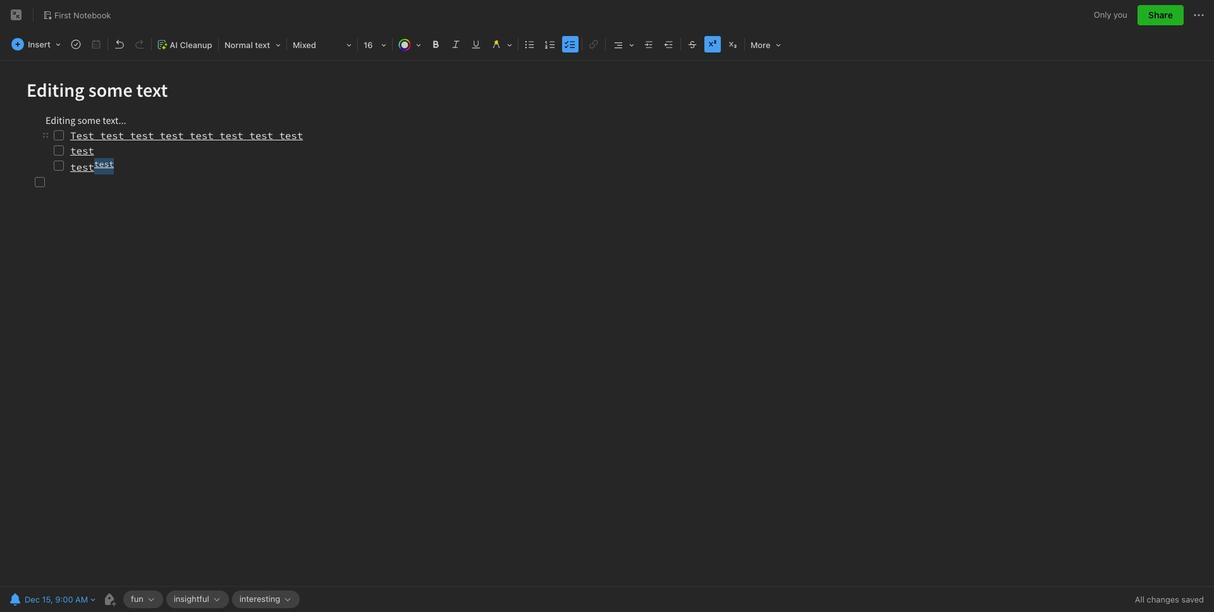 Task type: describe. For each thing, give the bounding box(es) containing it.
9:00
[[55, 595, 73, 605]]

Heading level field
[[220, 35, 285, 54]]

dec 15, 9:00 am
[[25, 595, 88, 605]]

note window element
[[0, 0, 1214, 612]]

Insert field
[[8, 35, 65, 53]]

Highlight field
[[486, 35, 517, 54]]

share
[[1149, 9, 1173, 20]]

you
[[1114, 10, 1128, 20]]

am
[[75, 595, 88, 605]]

fun button
[[123, 591, 163, 609]]

Note Editor text field
[[0, 61, 1214, 586]]

all
[[1135, 595, 1145, 605]]

Font size field
[[359, 35, 391, 54]]

numbered list image
[[541, 35, 559, 53]]

changes
[[1147, 595, 1180, 605]]

insightful
[[174, 594, 209, 604]]

only
[[1094, 10, 1112, 20]]

interesting
[[240, 594, 280, 604]]

cleanup
[[180, 40, 212, 50]]

16
[[364, 40, 373, 50]]

Font color field
[[394, 35, 426, 54]]

Alignment field
[[607, 35, 639, 54]]

bold image
[[427, 35, 445, 53]]

insightful Tag actions field
[[209, 595, 221, 604]]

normal text
[[225, 40, 270, 50]]

dec 15, 9:00 am button
[[6, 591, 89, 609]]

share button
[[1138, 5, 1184, 25]]

italic image
[[447, 35, 465, 53]]

15,
[[42, 595, 53, 605]]

more actions image
[[1192, 8, 1207, 23]]

text
[[255, 40, 270, 50]]

subscript image
[[724, 35, 742, 53]]

add tag image
[[102, 592, 117, 607]]

dec
[[25, 595, 40, 605]]



Task type: vqa. For each thing, say whether or not it's contained in the screenshot.
can
no



Task type: locate. For each thing, give the bounding box(es) containing it.
collapse note image
[[9, 8, 24, 23]]

More actions field
[[1192, 5, 1207, 25]]

first notebook
[[54, 10, 111, 20]]

only you
[[1094, 10, 1128, 20]]

interesting button
[[232, 591, 300, 609]]

more
[[751, 40, 771, 50]]

bulleted list image
[[521, 35, 539, 53]]

insert
[[28, 39, 51, 49]]

fun Tag actions field
[[143, 595, 155, 604]]

task image
[[67, 35, 85, 53]]

outdent image
[[660, 35, 678, 53]]

notebook
[[73, 10, 111, 20]]

saved
[[1182, 595, 1204, 605]]

all changes saved
[[1135, 595, 1204, 605]]

Edit reminder field
[[6, 591, 97, 609]]

checklist image
[[562, 35, 579, 53]]

undo image
[[111, 35, 128, 53]]

insightful button
[[166, 591, 229, 609]]

indent image
[[640, 35, 658, 53]]

mixed
[[293, 40, 316, 50]]

ai cleanup
[[170, 40, 212, 50]]

interesting Tag actions field
[[280, 595, 292, 604]]

superscript image
[[704, 35, 722, 53]]

first
[[54, 10, 71, 20]]

ai cleanup button
[[153, 35, 217, 54]]

More field
[[746, 35, 785, 54]]

fun
[[131, 594, 143, 604]]

strikethrough image
[[684, 35, 701, 53]]

normal
[[225, 40, 253, 50]]

first notebook button
[[39, 6, 115, 24]]

ai
[[170, 40, 178, 50]]

Font family field
[[288, 35, 356, 54]]

underline image
[[467, 35, 485, 53]]



